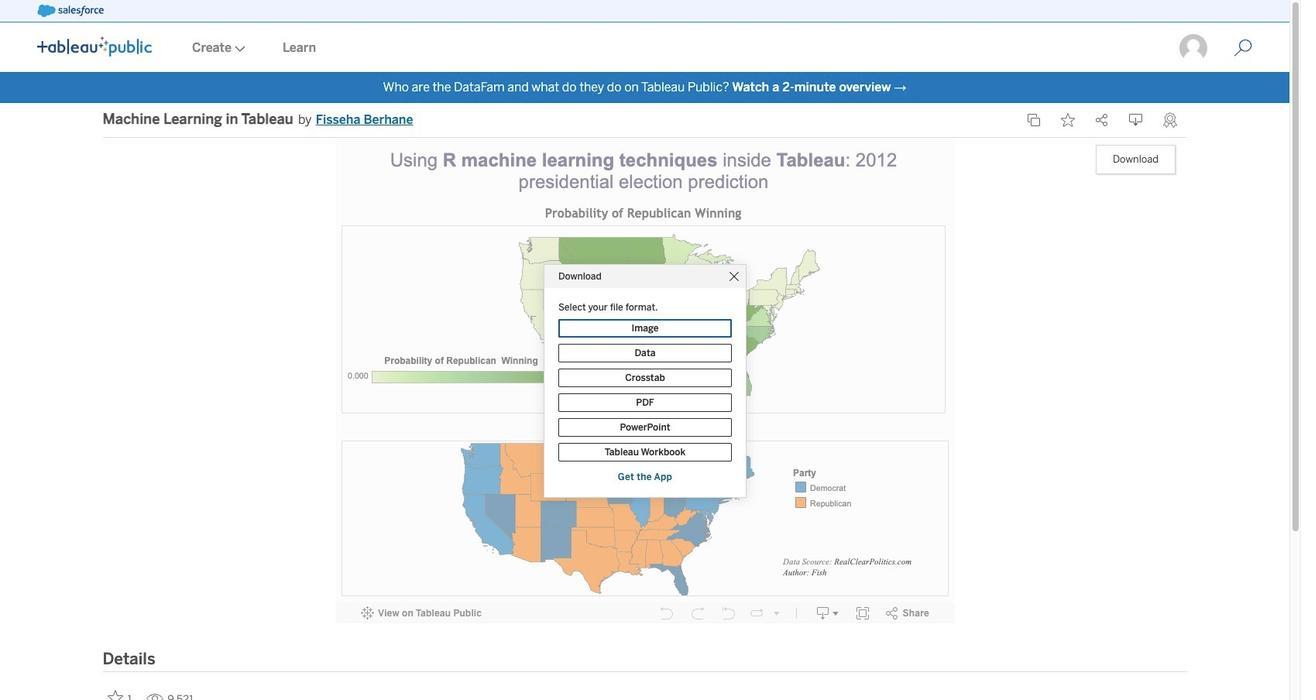 Task type: vqa. For each thing, say whether or not it's contained in the screenshot.
second to
no



Task type: describe. For each thing, give the bounding box(es) containing it.
tara.schultz image
[[1179, 33, 1210, 64]]

add favorite image
[[107, 690, 123, 701]]

salesforce logo image
[[37, 5, 104, 17]]

Add Favorite button
[[103, 686, 140, 701]]

logo image
[[37, 36, 152, 57]]

create image
[[232, 46, 246, 52]]



Task type: locate. For each thing, give the bounding box(es) containing it.
make a copy image
[[1027, 113, 1041, 127]]

go to search image
[[1216, 39, 1272, 57]]

nominate for viz of the day image
[[1164, 112, 1178, 128]]

favorite button image
[[1061, 113, 1075, 127]]



